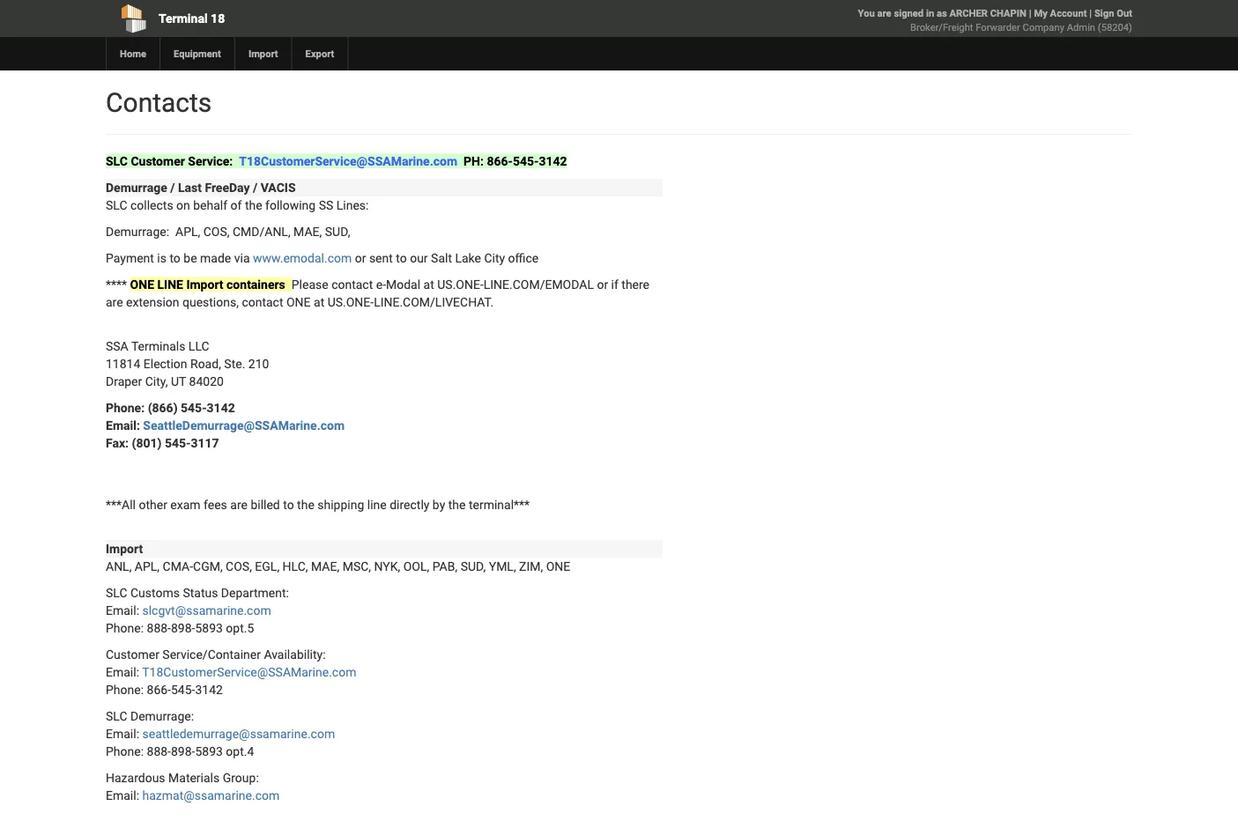 Task type: vqa. For each thing, say whether or not it's contained in the screenshot.
COS,
yes



Task type: describe. For each thing, give the bounding box(es) containing it.
election
[[144, 357, 187, 371]]

modal
[[386, 277, 421, 292]]

1 | from the left
[[1030, 7, 1032, 19]]

email: for customer
[[106, 665, 139, 680]]

1 horizontal spatial us.one-
[[438, 277, 484, 292]]

0 vertical spatial 3142
[[539, 154, 568, 168]]

is
[[157, 251, 167, 265]]

1 horizontal spatial the
[[297, 498, 315, 512]]

0 vertical spatial customer
[[131, 154, 185, 168]]

email: inside hazardous materials group: email: hazmat@ssamarine.com
[[106, 789, 139, 803]]

opt.4
[[226, 745, 254, 759]]

e-
[[376, 277, 386, 292]]

pab,
[[433, 559, 458, 574]]

our
[[410, 251, 428, 265]]

status
[[183, 586, 218, 600]]

materials
[[168, 771, 220, 786]]

0 horizontal spatial to
[[170, 251, 181, 265]]

if
[[612, 277, 619, 292]]

www.emodal.com
[[253, 251, 352, 265]]

line.com/livechat.
[[374, 295, 494, 310]]

shipping
[[318, 498, 364, 512]]

equipment link
[[160, 37, 234, 71]]

availability:
[[264, 648, 326, 662]]

slc demurrage: email: seattledemurrage@ssamarine.com phone: 888-898-5893 opt.4
[[106, 709, 335, 759]]

containers
[[227, 277, 286, 292]]

0 horizontal spatial at
[[314, 295, 325, 310]]

line.com/emodal
[[484, 277, 594, 292]]

vacis
[[261, 180, 296, 195]]

210
[[248, 357, 269, 371]]

1 horizontal spatial 866-
[[487, 154, 513, 168]]

****
[[106, 277, 127, 292]]

www.emodal.com link
[[253, 251, 352, 265]]

opt.5
[[226, 621, 254, 636]]

11814
[[106, 357, 140, 371]]

slc for slc collects on behalf of the following ss lines:
[[106, 198, 127, 213]]

2 horizontal spatial the
[[449, 498, 466, 512]]

company
[[1023, 22, 1065, 33]]

slc for slc customs status department: email: slcgvt@ssamarine.com phone: 888-898-5893 opt.5
[[106, 586, 127, 600]]

**** one line import containers
[[106, 277, 289, 292]]

(801)
[[132, 436, 162, 451]]

1 horizontal spatial import
[[186, 277, 224, 292]]

ool,
[[404, 559, 430, 574]]

road,
[[190, 357, 221, 371]]

or for sent
[[355, 251, 366, 265]]

line
[[157, 277, 183, 292]]

slc customs status department: email: slcgvt@ssamarine.com phone: 888-898-5893 opt.5
[[106, 586, 289, 636]]

ssa terminals llc 11814 election road, ste. 210 draper city, ut 84020
[[106, 339, 269, 389]]

phone: inside slc demurrage: email: seattledemurrage@ssamarine.com phone: 888-898-5893 opt.4
[[106, 745, 144, 759]]

questions,
[[182, 295, 239, 310]]

slcgvt@ssamarine.com
[[142, 604, 271, 618]]

customer service /container availability: email: t18customerservice@ssamarine.com phone: 866-545-3142
[[106, 648, 357, 697]]

extension
[[126, 295, 179, 310]]

on
[[176, 198, 190, 213]]

demurrage:  apl, cos, cmd/anl, mae, sud,
[[106, 224, 350, 239]]

zim,
[[519, 559, 543, 574]]

ss
[[319, 198, 334, 213]]

export
[[306, 48, 335, 60]]

terminal 18 link
[[106, 0, 518, 37]]

you are signed in as archer chapin | my account | sign out broker/freight forwarder company admin (58204)
[[859, 7, 1133, 33]]

city
[[484, 251, 505, 265]]

3142 inside phone: (866) 545-3142 email: seattledemurrage@ssamarine.com fax: (801) 545-3117
[[207, 401, 235, 415]]

anl,
[[106, 559, 132, 574]]

service:
[[188, 154, 233, 168]]

/container
[[203, 648, 261, 662]]

contacts
[[106, 87, 212, 118]]

545- down 84020
[[181, 401, 207, 415]]

customer inside customer service /container availability: email: t18customerservice@ssamarine.com phone: 866-545-3142
[[106, 648, 160, 662]]

you
[[859, 7, 875, 19]]

0 vertical spatial t18customerservice@ssamarine.com link
[[239, 154, 458, 168]]

billed
[[251, 498, 280, 512]]

forwarder
[[976, 22, 1021, 33]]

ste.
[[224, 357, 245, 371]]

following
[[265, 198, 316, 213]]

cgm,
[[193, 559, 223, 574]]

0 horizontal spatial one
[[130, 277, 154, 292]]

(58204)
[[1099, 22, 1133, 33]]

service
[[163, 648, 203, 662]]

545- right (801)
[[165, 436, 191, 451]]

one inside please contact e-modal at us.one-line.com/emodal or if there are extension questions, contact one at us.one-line.com/livechat.
[[287, 295, 311, 310]]

in
[[927, 7, 935, 19]]

demurrage / last freeday / vacis
[[106, 180, 296, 195]]

1 vertical spatial us.one-
[[328, 295, 374, 310]]

ut
[[171, 374, 186, 389]]

t18customerservice@ssamarine.com inside customer service /container availability: email: t18customerservice@ssamarine.com phone: 866-545-3142
[[142, 665, 357, 680]]

545- right ph:
[[513, 154, 539, 168]]

0 horizontal spatial contact
[[242, 295, 284, 310]]

sent
[[369, 251, 393, 265]]

888- inside slc demurrage: email: seattledemurrage@ssamarine.com phone: 888-898-5893 opt.4
[[147, 745, 171, 759]]

please contact e-modal at us.one-line.com/emodal or if there are extension questions, contact one at us.one-line.com/livechat.
[[106, 277, 650, 310]]

line
[[367, 498, 387, 512]]

1 horizontal spatial apl,
[[175, 224, 200, 239]]

fax:
[[106, 436, 129, 451]]

department:
[[221, 586, 289, 600]]

0 vertical spatial t18customerservice@ssamarine.com
[[239, 154, 458, 168]]

yml,
[[489, 559, 516, 574]]

directly
[[390, 498, 430, 512]]

ssa
[[106, 339, 129, 354]]

1 vertical spatial mae,
[[311, 559, 340, 574]]

0 horizontal spatial import
[[106, 542, 143, 556]]

1 horizontal spatial at
[[424, 277, 435, 292]]

are inside please contact e-modal at us.one-line.com/emodal or if there are extension questions, contact one at us.one-line.com/livechat.
[[106, 295, 123, 310]]

18
[[211, 11, 225, 26]]

cma-
[[163, 559, 193, 574]]

draper
[[106, 374, 142, 389]]

office
[[508, 251, 539, 265]]

545- inside customer service /container availability: email: t18customerservice@ssamarine.com phone: 866-545-3142
[[171, 683, 195, 697]]



Task type: locate. For each thing, give the bounding box(es) containing it.
t18customerservice@ssamarine.com link up lines:
[[239, 154, 458, 168]]

mae, up www.emodal.com link
[[294, 224, 322, 239]]

seattledemurrage@ssamarine.com link
[[142, 727, 335, 742]]

slc down anl,
[[106, 586, 127, 600]]

|
[[1030, 7, 1032, 19], [1090, 7, 1093, 19]]

1 898- from the top
[[171, 621, 195, 636]]

to right 'is'
[[170, 251, 181, 265]]

| left my on the top right of the page
[[1030, 7, 1032, 19]]

1 horizontal spatial contact
[[332, 277, 373, 292]]

phone: down customs
[[106, 621, 144, 636]]

1 vertical spatial t18customerservice@ssamarine.com link
[[142, 665, 357, 680]]

3142
[[539, 154, 568, 168], [207, 401, 235, 415], [195, 683, 223, 697]]

us.one- down the please
[[328, 295, 374, 310]]

1 email: from the top
[[106, 418, 140, 433]]

slcgvt@ssamarine.com link
[[142, 604, 271, 618]]

1 vertical spatial import
[[186, 277, 224, 292]]

group:
[[223, 771, 259, 786]]

5893 inside slc customs status department: email: slcgvt@ssamarine.com phone: 888-898-5893 opt.5
[[195, 621, 223, 636]]

one right zim,
[[546, 559, 571, 574]]

3142 up seattledemurrage@ssamarine.com
[[207, 401, 235, 415]]

made
[[200, 251, 231, 265]]

slc for slc customer service: t18customerservice@ssamarine.com ph: 866-545-3142
[[106, 154, 128, 168]]

are inside you are signed in as archer chapin | my account | sign out broker/freight forwarder company admin (58204)
[[878, 7, 892, 19]]

city,
[[145, 374, 168, 389]]

slc collects on behalf of the following ss lines:
[[106, 198, 369, 213]]

import up questions,
[[186, 277, 224, 292]]

5893 up materials
[[195, 745, 223, 759]]

1 horizontal spatial or
[[597, 277, 609, 292]]

0 vertical spatial us.one-
[[438, 277, 484, 292]]

mae, right hlc,
[[311, 559, 340, 574]]

0 vertical spatial 898-
[[171, 621, 195, 636]]

fees are
[[204, 498, 248, 512]]

0 vertical spatial contact
[[332, 277, 373, 292]]

the right of
[[245, 198, 262, 213]]

0 horizontal spatial /
[[170, 180, 175, 195]]

/
[[170, 180, 175, 195], [253, 180, 258, 195]]

4 slc from the top
[[106, 709, 127, 724]]

slc inside slc customs status department: email: slcgvt@ssamarine.com phone: 888-898-5893 opt.5
[[106, 586, 127, 600]]

at up line.com/livechat. in the top of the page
[[424, 277, 435, 292]]

email: down demurrage:
[[106, 727, 139, 742]]

1 horizontal spatial /
[[253, 180, 258, 195]]

sud, down ss
[[325, 224, 350, 239]]

export link
[[292, 37, 348, 71]]

email: down hazardous
[[106, 789, 139, 803]]

t18customerservice@ssamarine.com link down the /container at the left of page
[[142, 665, 357, 680]]

customer up demurrage
[[131, 154, 185, 168]]

as
[[937, 7, 948, 19]]

hazmat@ssamarine.com link
[[142, 789, 280, 803]]

email: inside phone: (866) 545-3142 email: seattledemurrage@ssamarine.com fax: (801) 545-3117
[[106, 418, 140, 433]]

nyk,
[[374, 559, 401, 574]]

2 slc from the top
[[106, 198, 127, 213]]

are down ****
[[106, 295, 123, 310]]

email: inside customer service /container availability: email: t18customerservice@ssamarine.com phone: 866-545-3142
[[106, 665, 139, 680]]

slc customer service: t18customerservice@ssamarine.com ph: 866-545-3142
[[106, 154, 568, 168]]

or left if
[[597, 277, 609, 292]]

545- up demurrage:
[[171, 683, 195, 697]]

3 email: from the top
[[106, 665, 139, 680]]

contact down containers
[[242, 295, 284, 310]]

apl,
[[175, 224, 200, 239], [135, 559, 160, 574]]

0 vertical spatial 888-
[[147, 621, 171, 636]]

mae,
[[294, 224, 322, 239], [311, 559, 340, 574]]

import link
[[234, 37, 292, 71]]

or
[[355, 251, 366, 265], [597, 277, 609, 292]]

to right billed
[[283, 498, 294, 512]]

1 phone: from the top
[[106, 401, 145, 415]]

signed
[[894, 7, 924, 19]]

email: for slc
[[106, 604, 139, 618]]

out
[[1117, 7, 1133, 19]]

phone: (866) 545-3142 email: seattledemurrage@ssamarine.com fax: (801) 545-3117
[[106, 401, 345, 451]]

hazardous
[[106, 771, 165, 786]]

terminal
[[159, 11, 208, 26]]

import left export link
[[249, 48, 278, 60]]

1 vertical spatial 866-
[[147, 683, 171, 697]]

0 horizontal spatial the
[[245, 198, 262, 213]]

egl,
[[255, 559, 280, 574]]

my account link
[[1035, 7, 1088, 19]]

please
[[292, 277, 329, 292]]

sud,
[[325, 224, 350, 239], [461, 559, 486, 574]]

888- inside slc customs status department: email: slcgvt@ssamarine.com phone: 888-898-5893 opt.5
[[147, 621, 171, 636]]

to left our
[[396, 251, 407, 265]]

apl, up customs
[[135, 559, 160, 574]]

sign out link
[[1095, 7, 1133, 19]]

or left 'sent'
[[355, 251, 366, 265]]

1 horizontal spatial one
[[287, 295, 311, 310]]

898- up service
[[171, 621, 195, 636]]

of
[[231, 198, 242, 213]]

1 vertical spatial 888-
[[147, 745, 171, 759]]

freeday
[[205, 180, 250, 195]]

1 888- from the top
[[147, 621, 171, 636]]

contact
[[332, 277, 373, 292], [242, 295, 284, 310]]

3 phone: from the top
[[106, 683, 144, 697]]

1 / from the left
[[170, 180, 175, 195]]

5893
[[195, 621, 223, 636], [195, 745, 223, 759]]

0 horizontal spatial us.one-
[[328, 295, 374, 310]]

2 898- from the top
[[171, 745, 195, 759]]

2 888- from the top
[[147, 745, 171, 759]]

slc down demurrage
[[106, 198, 127, 213]]

seattledemurrage@ssamarine.com
[[142, 727, 335, 742]]

are
[[878, 7, 892, 19], [106, 295, 123, 310]]

0 horizontal spatial |
[[1030, 7, 1032, 19]]

2 horizontal spatial to
[[396, 251, 407, 265]]

1 vertical spatial t18customerservice@ssamarine.com
[[142, 665, 357, 680]]

lines:
[[337, 198, 369, 213]]

slc up demurrage
[[106, 154, 128, 168]]

email: inside slc customs status department: email: slcgvt@ssamarine.com phone: 888-898-5893 opt.5
[[106, 604, 139, 618]]

home
[[120, 48, 146, 60]]

1 slc from the top
[[106, 154, 128, 168]]

import
[[249, 48, 278, 60], [186, 277, 224, 292], [106, 542, 143, 556]]

customs
[[130, 586, 180, 600]]

1 horizontal spatial |
[[1090, 7, 1093, 19]]

888- down customs
[[147, 621, 171, 636]]

2 vertical spatial import
[[106, 542, 143, 556]]

cos, left egl,
[[226, 559, 252, 574]]

/ left vacis on the top of the page
[[253, 180, 258, 195]]

1 vertical spatial customer
[[106, 648, 160, 662]]

the left shipping
[[297, 498, 315, 512]]

0 vertical spatial apl,
[[175, 224, 200, 239]]

hazmat@ssamarine.com
[[142, 789, 280, 803]]

898-
[[171, 621, 195, 636], [171, 745, 195, 759]]

1 horizontal spatial are
[[878, 7, 892, 19]]

1 vertical spatial 5893
[[195, 745, 223, 759]]

via
[[234, 251, 250, 265]]

0 vertical spatial at
[[424, 277, 435, 292]]

(866)
[[148, 401, 178, 415]]

4 email: from the top
[[106, 727, 139, 742]]

0 horizontal spatial apl,
[[135, 559, 160, 574]]

2 | from the left
[[1090, 7, 1093, 19]]

phone: inside slc customs status department: email: slcgvt@ssamarine.com phone: 888-898-5893 opt.5
[[106, 621, 144, 636]]

3142 inside customer service /container availability: email: t18customerservice@ssamarine.com phone: 866-545-3142
[[195, 683, 223, 697]]

1 vertical spatial sud,
[[461, 559, 486, 574]]

email: up demurrage:
[[106, 665, 139, 680]]

2 5893 from the top
[[195, 745, 223, 759]]

t18customerservice@ssamarine.com up lines:
[[239, 154, 458, 168]]

2 / from the left
[[253, 180, 258, 195]]

1 vertical spatial apl,
[[135, 559, 160, 574]]

0 vertical spatial sud,
[[325, 224, 350, 239]]

84020
[[189, 374, 224, 389]]

there
[[622, 277, 650, 292]]

email: inside slc demurrage: email: seattledemurrage@ssamarine.com phone: 888-898-5893 opt.4
[[106, 727, 139, 742]]

import up anl,
[[106, 542, 143, 556]]

5 email: from the top
[[106, 789, 139, 803]]

898- inside slc demurrage: email: seattledemurrage@ssamarine.com phone: 888-898-5893 opt.4
[[171, 745, 195, 759]]

sud, right pab, in the left of the page
[[461, 559, 486, 574]]

***all other exam fees are billed to the shipping line directly by the terminal***
[[106, 498, 530, 512]]

salt
[[431, 251, 452, 265]]

898- up materials
[[171, 745, 195, 759]]

demurrage:
[[130, 709, 194, 724]]

t18customerservice@ssamarine.com down the /container at the left of page
[[142, 665, 357, 680]]

0 vertical spatial or
[[355, 251, 366, 265]]

1 vertical spatial 3142
[[207, 401, 235, 415]]

at down the please
[[314, 295, 325, 310]]

898- inside slc customs status department: email: slcgvt@ssamarine.com phone: 888-898-5893 opt.5
[[171, 621, 195, 636]]

0 vertical spatial 5893
[[195, 621, 223, 636]]

1 horizontal spatial sud,
[[461, 559, 486, 574]]

terminals
[[131, 339, 186, 354]]

2 phone: from the top
[[106, 621, 144, 636]]

sign
[[1095, 7, 1115, 19]]

phone: up hazardous
[[106, 745, 144, 759]]

one down the please
[[287, 295, 311, 310]]

phone: inside phone: (866) 545-3142 email: seattledemurrage@ssamarine.com fax: (801) 545-3117
[[106, 401, 145, 415]]

5893 down slcgvt@ssamarine.com link
[[195, 621, 223, 636]]

to
[[170, 251, 181, 265], [396, 251, 407, 265], [283, 498, 294, 512]]

1 vertical spatial one
[[287, 295, 311, 310]]

email: up fax: on the bottom of page
[[106, 418, 140, 433]]

5893 inside slc demurrage: email: seattledemurrage@ssamarine.com phone: 888-898-5893 opt.4
[[195, 745, 223, 759]]

1 vertical spatial contact
[[242, 295, 284, 310]]

0 vertical spatial cos,
[[203, 224, 230, 239]]

msc,
[[343, 559, 371, 574]]

2 vertical spatial 3142
[[195, 683, 223, 697]]

or inside please contact e-modal at us.one-line.com/emodal or if there are extension questions, contact one at us.one-line.com/livechat.
[[597, 277, 609, 292]]

/ left last
[[170, 180, 175, 195]]

866-
[[487, 154, 513, 168], [147, 683, 171, 697]]

888- up hazardous
[[147, 745, 171, 759]]

chapin
[[991, 7, 1027, 19]]

4 phone: from the top
[[106, 745, 144, 759]]

cos, up made
[[203, 224, 230, 239]]

demurrage
[[106, 180, 167, 195]]

3142 down the /container at the left of page
[[195, 683, 223, 697]]

apl, up be
[[175, 224, 200, 239]]

home link
[[106, 37, 160, 71]]

us.one- down lake
[[438, 277, 484, 292]]

email: down customs
[[106, 604, 139, 618]]

2 horizontal spatial import
[[249, 48, 278, 60]]

| left sign
[[1090, 7, 1093, 19]]

1 vertical spatial 898-
[[171, 745, 195, 759]]

0 horizontal spatial are
[[106, 295, 123, 310]]

0 vertical spatial import
[[249, 48, 278, 60]]

866- inside customer service /container availability: email: t18customerservice@ssamarine.com phone: 866-545-3142
[[147, 683, 171, 697]]

contact left e-
[[332, 277, 373, 292]]

0 vertical spatial one
[[130, 277, 154, 292]]

1 horizontal spatial to
[[283, 498, 294, 512]]

0 vertical spatial 866-
[[487, 154, 513, 168]]

1 vertical spatial at
[[314, 295, 325, 310]]

exam
[[171, 498, 201, 512]]

one up extension
[[130, 277, 154, 292]]

slc for slc demurrage: email: seattledemurrage@ssamarine.com phone: 888-898-5893 opt.4
[[106, 709, 127, 724]]

payment is to be made via www.emodal.com or sent to our salt lake city office
[[106, 251, 539, 265]]

0 vertical spatial are
[[878, 7, 892, 19]]

phone: inside customer service /container availability: email: t18customerservice@ssamarine.com phone: 866-545-3142
[[106, 683, 144, 697]]

1 vertical spatial are
[[106, 295, 123, 310]]

0 vertical spatial mae,
[[294, 224, 322, 239]]

0 horizontal spatial sud,
[[325, 224, 350, 239]]

the right the by
[[449, 498, 466, 512]]

at
[[424, 277, 435, 292], [314, 295, 325, 310]]

email: for phone:
[[106, 418, 140, 433]]

2 vertical spatial one
[[546, 559, 571, 574]]

slc left demurrage:
[[106, 709, 127, 724]]

t18customerservice@ssamarine.com link
[[239, 154, 458, 168], [142, 665, 357, 680]]

2 email: from the top
[[106, 604, 139, 618]]

last
[[178, 180, 202, 195]]

admin
[[1068, 22, 1096, 33]]

or for if
[[597, 277, 609, 292]]

1 5893 from the top
[[195, 621, 223, 636]]

are right you
[[878, 7, 892, 19]]

equipment
[[174, 48, 221, 60]]

866- right ph:
[[487, 154, 513, 168]]

2 horizontal spatial one
[[546, 559, 571, 574]]

llc
[[189, 339, 210, 354]]

1 vertical spatial cos,
[[226, 559, 252, 574]]

terminal***
[[469, 498, 530, 512]]

phone: down draper
[[106, 401, 145, 415]]

3142 right ph:
[[539, 154, 568, 168]]

customer left service
[[106, 648, 160, 662]]

866- up demurrage:
[[147, 683, 171, 697]]

payment
[[106, 251, 154, 265]]

0 horizontal spatial 866-
[[147, 683, 171, 697]]

other
[[139, 498, 167, 512]]

3 slc from the top
[[106, 586, 127, 600]]

slc inside slc demurrage: email: seattledemurrage@ssamarine.com phone: 888-898-5893 opt.4
[[106, 709, 127, 724]]

account
[[1051, 7, 1088, 19]]

phone: up demurrage:
[[106, 683, 144, 697]]

1 vertical spatial or
[[597, 277, 609, 292]]

phone:
[[106, 401, 145, 415], [106, 621, 144, 636], [106, 683, 144, 697], [106, 745, 144, 759]]

0 horizontal spatial or
[[355, 251, 366, 265]]



